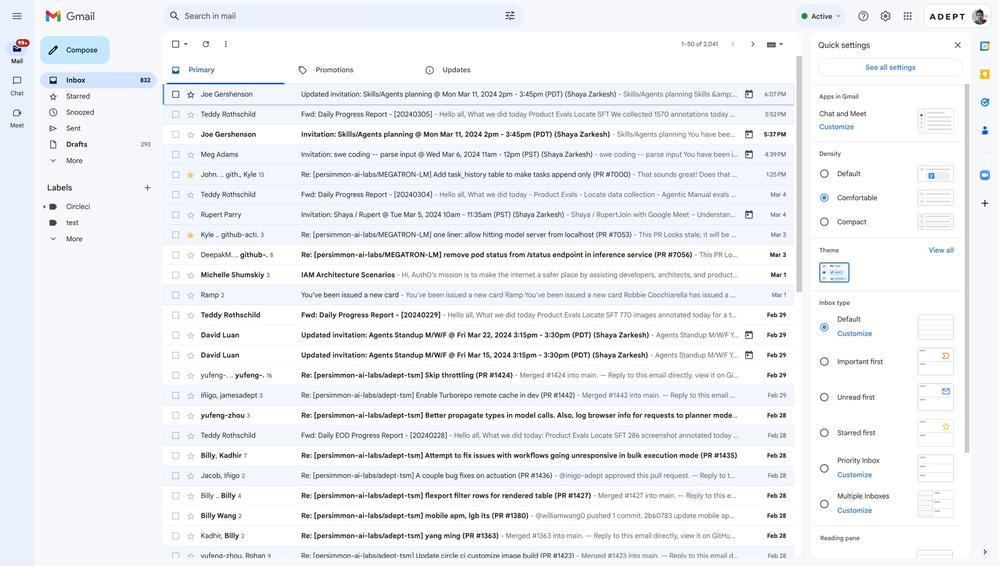 Task type: locate. For each thing, give the bounding box(es) containing it.
advanced search options image
[[500, 6, 521, 26]]

15 row from the top
[[163, 366, 795, 386]]

0 horizontal spatial tab list
[[163, 56, 795, 84]]

17 row from the top
[[163, 406, 795, 426]]

1 calendar event image from the top
[[745, 89, 755, 99]]

support image
[[858, 10, 870, 22]]

navigation
[[0, 32, 35, 567]]

20 row from the top
[[163, 466, 795, 486]]

None checkbox
[[171, 39, 181, 49], [171, 89, 181, 99], [171, 110, 181, 120], [171, 150, 181, 160], [171, 170, 181, 180], [171, 190, 181, 200], [171, 210, 181, 220], [171, 250, 181, 260], [171, 290, 181, 300], [171, 371, 181, 381], [171, 552, 181, 562], [171, 39, 181, 49], [171, 89, 181, 99], [171, 110, 181, 120], [171, 150, 181, 160], [171, 170, 181, 180], [171, 190, 181, 200], [171, 210, 181, 220], [171, 250, 181, 260], [171, 290, 181, 300], [171, 371, 181, 381], [171, 552, 181, 562]]

main content
[[163, 56, 795, 567]]

1 calendar event image from the top
[[745, 150, 755, 160]]

22 row from the top
[[163, 506, 795, 527]]

calendar event image
[[745, 89, 755, 99], [745, 130, 755, 140], [745, 331, 755, 341], [745, 351, 755, 361]]

19 row from the top
[[163, 446, 795, 466]]

row
[[163, 84, 795, 105], [163, 105, 795, 125], [163, 125, 795, 145], [163, 145, 795, 165], [163, 165, 795, 185], [163, 185, 795, 205], [163, 205, 795, 225], [163, 225, 795, 245], [163, 245, 795, 265], [163, 265, 795, 285], [163, 285, 795, 306], [163, 306, 795, 326], [163, 326, 795, 346], [163, 346, 795, 366], [163, 366, 795, 386], [163, 386, 795, 406], [163, 406, 795, 426], [163, 426, 795, 446], [163, 446, 795, 466], [163, 466, 795, 486], [163, 486, 795, 506], [163, 506, 795, 527], [163, 527, 795, 547], [163, 547, 795, 567]]

Search in mail search field
[[163, 4, 525, 28]]

promotions tab
[[290, 56, 417, 84]]

4 calendar event image from the top
[[745, 351, 755, 361]]

heading
[[0, 57, 34, 65], [0, 89, 34, 97], [0, 122, 34, 130], [47, 183, 143, 193]]

11 row from the top
[[163, 285, 795, 306]]

18 row from the top
[[163, 426, 795, 446]]

calendar event image
[[745, 150, 755, 160], [745, 210, 755, 220]]

calendar event image for 13th row from the top
[[745, 331, 755, 341]]

2 calendar event image from the top
[[745, 130, 755, 140]]

settings image
[[880, 10, 892, 22]]

5 row from the top
[[163, 165, 795, 185]]

tab list
[[972, 32, 1000, 531], [163, 56, 795, 84]]

1 vertical spatial calendar event image
[[745, 210, 755, 220]]

24 row from the top
[[163, 547, 795, 567]]

23 row from the top
[[163, 527, 795, 547]]

8 row from the top
[[163, 225, 795, 245]]

main menu image
[[11, 10, 23, 22]]

gmail image
[[45, 6, 100, 26]]

2 calendar event image from the top
[[745, 210, 755, 220]]

16 row from the top
[[163, 386, 795, 406]]

4 row from the top
[[163, 145, 795, 165]]

13 row from the top
[[163, 326, 795, 346]]

None checkbox
[[171, 130, 181, 140], [171, 230, 181, 240], [171, 270, 181, 280], [171, 311, 181, 321], [171, 331, 181, 341], [171, 351, 181, 361], [171, 391, 181, 401], [171, 411, 181, 421], [171, 431, 181, 441], [171, 451, 181, 461], [171, 471, 181, 481], [171, 491, 181, 501], [171, 512, 181, 522], [171, 532, 181, 542], [171, 130, 181, 140], [171, 230, 181, 240], [171, 270, 181, 280], [171, 311, 181, 321], [171, 331, 181, 341], [171, 351, 181, 361], [171, 391, 181, 401], [171, 411, 181, 421], [171, 431, 181, 441], [171, 451, 181, 461], [171, 471, 181, 481], [171, 491, 181, 501], [171, 512, 181, 522], [171, 532, 181, 542]]

0 vertical spatial calendar event image
[[745, 150, 755, 160]]

reading pane element
[[821, 535, 954, 543]]

3 calendar event image from the top
[[745, 331, 755, 341]]

Search in mail text field
[[185, 11, 476, 21]]

theme element
[[820, 246, 840, 256]]



Task type: describe. For each thing, give the bounding box(es) containing it.
12 row from the top
[[163, 306, 795, 326]]

updates tab
[[417, 56, 544, 84]]

3 row from the top
[[163, 125, 795, 145]]

1 horizontal spatial tab list
[[972, 32, 1000, 531]]

refresh image
[[201, 39, 211, 49]]

10 row from the top
[[163, 265, 795, 285]]

9 row from the top
[[163, 245, 795, 265]]

display density element
[[820, 150, 955, 158]]

inbox type element
[[820, 299, 955, 307]]

calendar event image for 11th row from the bottom of the page
[[745, 351, 755, 361]]

calendar event image for 22th row from the bottom
[[745, 130, 755, 140]]

calendar event image for 24th row from the bottom of the page
[[745, 89, 755, 99]]

1 row from the top
[[163, 84, 795, 105]]

6 row from the top
[[163, 185, 795, 205]]

quick settings element
[[819, 40, 871, 58]]

2 row from the top
[[163, 105, 795, 125]]

search in mail image
[[166, 7, 184, 25]]

select input tool image
[[779, 40, 785, 48]]

older image
[[749, 39, 759, 49]]

7 row from the top
[[163, 205, 795, 225]]

primary tab
[[163, 56, 289, 84]]

21 row from the top
[[163, 486, 795, 506]]

more email options image
[[221, 39, 231, 49]]

14 row from the top
[[163, 346, 795, 366]]



Task type: vqa. For each thing, say whether or not it's contained in the screenshot.
rightmost ATTENDING
no



